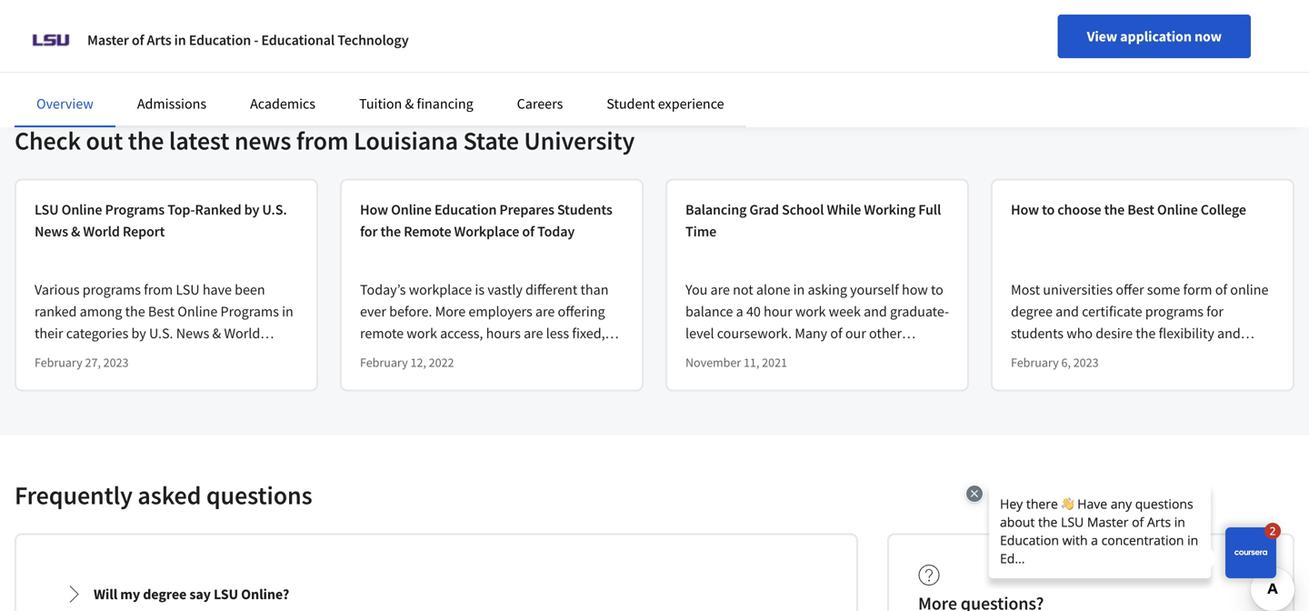 Task type: vqa. For each thing, say whether or not it's contained in the screenshot.


Task type: describe. For each thing, give the bounding box(es) containing it.
to left the "choose" on the right top
[[1042, 200, 1055, 219]]

frequently
[[15, 479, 133, 511]]

november 11, 2021
[[686, 354, 788, 371]]

by inside "lsu online programs top-ranked by u.s. news & world report"
[[244, 200, 259, 219]]

our
[[846, 324, 867, 342]]

graduate
[[872, 368, 927, 386]]

arts
[[147, 31, 172, 49]]

flexibility inside today's workplace is vastly different than ever before. more employers are offering remote work access, hours are less fixed, and teams must learn to communicate with members from across the world. the way we work is changing, and flexibility is key.
[[516, 390, 571, 408]]

university
[[524, 125, 635, 156]]

u.s. inside "lsu online programs top-ranked by u.s. news & world report"
[[262, 200, 287, 219]]

hours
[[486, 324, 521, 342]]

and down were
[[731, 390, 754, 408]]

various
[[35, 281, 80, 299]]

1 vertical spatial are
[[536, 302, 555, 321]]

and down remote
[[360, 346, 384, 364]]

able
[[772, 368, 798, 386]]

and down across
[[489, 390, 513, 408]]

online inside various programs from lsu have been ranked among the best online programs in their categories by u.s. news & world report. read about them here!
[[178, 302, 218, 321]]

work up many
[[796, 302, 826, 321]]

will my degree say lsu online?
[[94, 585, 289, 603]]

here!
[[190, 346, 221, 364]]

some
[[1148, 281, 1181, 299]]

learning.
[[1160, 346, 1213, 364]]

to inside today's workplace is vastly different than ever before. more employers are offering remote work access, hours are less fixed, and teams must learn to communicate with members from across the world. the way we work is changing, and flexibility is key.
[[494, 346, 507, 364]]

balancing grad school while working full time
[[686, 200, 942, 241]]

programs inside various programs from lsu have been ranked among the best online programs in their categories by u.s. news & world report. read about them here!
[[83, 281, 141, 299]]

of inside you are not alone in asking yourself how to balance a 40 hour work week and graduate- level coursework. many of our other students have had the same challenges, but they were able to pursue a graduate degree and work at the same time using the right strategies.
[[831, 324, 843, 342]]

view application now
[[1087, 27, 1222, 45]]

education inside how online education prepares students for the remote workplace of today
[[435, 200, 497, 219]]

of inside how online education prepares students for the remote workplace of today
[[522, 222, 535, 241]]

february 12, 2022
[[360, 354, 454, 371]]

it
[[1151, 390, 1159, 408]]

work down members
[[381, 390, 411, 408]]

february for who
[[1011, 354, 1059, 371]]

workplace
[[454, 222, 520, 241]]

balance
[[686, 302, 734, 321]]

way
[[585, 368, 610, 386]]

6,
[[1062, 354, 1071, 371]]

-
[[254, 31, 259, 49]]

louisiana state university logo image
[[29, 18, 73, 62]]

degree inside dropdown button
[[143, 585, 187, 603]]

time
[[686, 222, 717, 241]]

financing
[[417, 95, 474, 113]]

world.
[[518, 368, 556, 386]]

universities
[[1044, 281, 1113, 299]]

strategies.
[[740, 412, 803, 430]]

11,
[[744, 354, 760, 371]]

2023 for desire
[[1074, 354, 1099, 371]]

changing,
[[427, 390, 486, 408]]

work up strategies.
[[757, 390, 787, 408]]

how for how online education prepares students for the remote workplace of today
[[360, 200, 388, 219]]

offering
[[558, 302, 605, 321]]

but
[[686, 368, 707, 386]]

lsu inside "lsu online programs top-ranked by u.s. news & world report"
[[35, 200, 59, 219]]

top-
[[168, 200, 195, 219]]

have inside you are not alone in asking yourself how to balance a 40 hour work week and graduate- level coursework. many of our other students have had the same challenges, but they were able to pursue a graduate degree and work at the same time using the right strategies.
[[741, 346, 771, 364]]

to right how
[[931, 281, 944, 299]]

online inside how online education prepares students for the remote workplace of today
[[391, 200, 432, 219]]

latest
[[169, 125, 230, 156]]

u.s. inside various programs from lsu have been ranked among the best online programs in their categories by u.s. news & world report. read about them here!
[[149, 324, 173, 342]]

fixed,
[[572, 324, 605, 342]]

today
[[538, 222, 575, 241]]

report.
[[35, 346, 80, 364]]

were
[[739, 368, 769, 386]]

today's
[[360, 281, 406, 299]]

for inside how online education prepares students for the remote workplace of today
[[360, 222, 378, 241]]

among
[[80, 302, 122, 321]]

0 horizontal spatial in
[[174, 31, 186, 49]]

time
[[864, 390, 892, 408]]

remote
[[360, 324, 404, 342]]

tuition & financing link
[[359, 95, 474, 113]]

best inside various programs from lsu have been ranked among the best online programs in their categories by u.s. news & world report. read about them here!
[[148, 302, 175, 321]]

more
[[435, 302, 466, 321]]

the right the "choose" on the right top
[[1105, 200, 1125, 219]]

than
[[581, 281, 609, 299]]

report
[[123, 222, 165, 241]]

admissions
[[137, 95, 207, 113]]

how for how to choose the best online college
[[1011, 200, 1040, 219]]

read
[[82, 346, 113, 364]]

experience
[[658, 95, 725, 113]]

1 vertical spatial for
[[1207, 302, 1224, 321]]

state
[[463, 125, 519, 156]]

frequently asked questions
[[15, 479, 313, 511]]

application
[[1121, 27, 1192, 45]]

learn
[[460, 346, 491, 364]]

online inside "lsu online programs top-ranked by u.s. news & world report"
[[62, 200, 102, 219]]

0 vertical spatial same
[[823, 346, 856, 364]]

best
[[1172, 412, 1198, 430]]

this
[[1026, 368, 1049, 386]]

with
[[596, 346, 623, 364]]

who
[[1067, 324, 1093, 342]]

week
[[829, 302, 861, 321]]

say
[[190, 585, 211, 603]]

february for work
[[360, 354, 408, 371]]

overview link
[[36, 95, 94, 113]]

student
[[607, 95, 655, 113]]

access,
[[440, 324, 483, 342]]

certificate
[[1082, 302, 1143, 321]]

from inside today's workplace is vastly different than ever before. more employers are offering remote work access, hours are less fixed, and teams must learn to communicate with members from across the world. the way we work is changing, and flexibility is key.
[[421, 368, 450, 386]]

admissions link
[[137, 95, 207, 113]]

school
[[1117, 412, 1157, 430]]

balancing
[[686, 200, 747, 219]]

been
[[235, 281, 265, 299]]

from inside various programs from lsu have been ranked among the best online programs in their categories by u.s. news & world report. read about them here!
[[144, 281, 173, 299]]

choose
[[1058, 200, 1102, 219]]

of down who on the right bottom
[[1091, 346, 1103, 364]]

world inside various programs from lsu have been ranked among the best online programs in their categories by u.s. news & world report. read about them here!
[[224, 324, 260, 342]]

because
[[1216, 346, 1267, 364]]

today's workplace is vastly different than ever before. more employers are offering remote work access, hours are less fixed, and teams must learn to communicate with members from across the world. the way we work is changing, and flexibility is key.
[[360, 281, 623, 408]]

in inside various programs from lsu have been ranked among the best online programs in their categories by u.s. news & world report. read about them here!
[[282, 302, 294, 321]]

pursue
[[817, 368, 859, 386]]

programs inside various programs from lsu have been ranked among the best online programs in their categories by u.s. news & world report. read about them here!
[[221, 302, 279, 321]]

0 vertical spatial from
[[296, 125, 349, 156]]

0 vertical spatial a
[[736, 302, 744, 321]]

students inside you are not alone in asking yourself how to balance a 40 hour work week and graduate- level coursework. many of our other students have had the same challenges, but they were able to pursue a graduate degree and work at the same time using the right strategies.
[[686, 346, 739, 364]]

ever-
[[1111, 368, 1142, 386]]

distance
[[1106, 346, 1157, 364]]

of left this
[[1011, 368, 1024, 386]]



Task type: locate. For each thing, give the bounding box(es) containing it.
in right arts
[[174, 31, 186, 49]]

27,
[[85, 354, 101, 371]]

0 horizontal spatial &
[[71, 222, 80, 241]]

while
[[827, 200, 862, 219]]

different
[[526, 281, 578, 299]]

0 horizontal spatial 2023
[[103, 354, 129, 371]]

2 vertical spatial from
[[421, 368, 450, 386]]

2 vertical spatial in
[[282, 302, 294, 321]]

online right form
[[1231, 281, 1269, 299]]

less
[[546, 324, 569, 342]]

1 horizontal spatial lsu
[[176, 281, 200, 299]]

louisiana
[[354, 125, 458, 156]]

degree inside most universities offer some form of online degree and certificate programs for students who desire the flexibility and convenience of distance learning. because of this large and ever-increasing variety of online college choices, it can be hard to determine which school is best for you.
[[1011, 302, 1053, 321]]

0 vertical spatial degree
[[1011, 302, 1053, 321]]

3 february from the left
[[1011, 354, 1059, 371]]

at
[[790, 390, 802, 408]]

by right ranked
[[244, 200, 259, 219]]

by
[[244, 200, 259, 219], [131, 324, 146, 342]]

1 february from the left
[[35, 354, 82, 371]]

the left right
[[686, 412, 706, 430]]

degree down the but
[[686, 390, 728, 408]]

the down many
[[800, 346, 820, 364]]

the inside how online education prepares students for the remote workplace of today
[[381, 222, 401, 241]]

1 horizontal spatial a
[[862, 368, 869, 386]]

1 vertical spatial programs
[[221, 302, 279, 321]]

is left 'key.'
[[574, 390, 584, 408]]

0 horizontal spatial from
[[144, 281, 173, 299]]

0 vertical spatial education
[[189, 31, 251, 49]]

u.s. up them
[[149, 324, 173, 342]]

are inside you are not alone in asking yourself how to balance a 40 hour work week and graduate- level coursework. many of our other students have had the same challenges, but they were able to pursue a graduate degree and work at the same time using the right strategies.
[[711, 281, 730, 299]]

u.s. right ranked
[[262, 200, 287, 219]]

2 horizontal spatial in
[[794, 281, 805, 299]]

1 horizontal spatial by
[[244, 200, 259, 219]]

you
[[686, 281, 708, 299]]

vastly
[[488, 281, 523, 299]]

level
[[686, 324, 714, 342]]

school
[[782, 200, 824, 219]]

february left 6,
[[1011, 354, 1059, 371]]

students
[[557, 200, 613, 219]]

0 horizontal spatial best
[[148, 302, 175, 321]]

february down remote
[[360, 354, 408, 371]]

0 horizontal spatial flexibility
[[516, 390, 571, 408]]

from
[[296, 125, 349, 156], [144, 281, 173, 299], [421, 368, 450, 386]]

2 horizontal spatial february
[[1011, 354, 1059, 371]]

1 vertical spatial best
[[148, 302, 175, 321]]

0 vertical spatial programs
[[83, 281, 141, 299]]

teams
[[386, 346, 424, 364]]

offer
[[1116, 281, 1145, 299]]

1 vertical spatial world
[[224, 324, 260, 342]]

asking
[[808, 281, 848, 299]]

2 horizontal spatial degree
[[1011, 302, 1053, 321]]

0 vertical spatial students
[[1011, 324, 1064, 342]]

0 vertical spatial online
[[1231, 281, 1269, 299]]

0 vertical spatial programs
[[105, 200, 165, 219]]

& right tuition
[[405, 95, 414, 113]]

1 horizontal spatial february
[[360, 354, 408, 371]]

for down "hard"
[[1201, 412, 1218, 430]]

0 horizontal spatial programs
[[83, 281, 141, 299]]

a
[[736, 302, 744, 321], [862, 368, 869, 386]]

1 how from the left
[[360, 200, 388, 219]]

flexibility
[[1159, 324, 1215, 342], [516, 390, 571, 408]]

can
[[1162, 390, 1184, 408]]

news up here! at left
[[176, 324, 209, 342]]

communicate
[[510, 346, 593, 364]]

work down before.
[[407, 324, 437, 342]]

1 vertical spatial have
[[741, 346, 771, 364]]

is down "12,"
[[414, 390, 424, 408]]

of left our
[[831, 324, 843, 342]]

convenience
[[1011, 346, 1088, 364]]

members
[[360, 368, 418, 386]]

2023 for categories
[[103, 354, 129, 371]]

not
[[733, 281, 754, 299]]

& up various
[[71, 222, 80, 241]]

and down yourself at the right top of the page
[[864, 302, 888, 321]]

the inside various programs from lsu have been ranked among the best online programs in their categories by u.s. news & world report. read about them here!
[[125, 302, 145, 321]]

have down "coursework."
[[741, 346, 771, 364]]

and right large
[[1085, 368, 1108, 386]]

2 vertical spatial &
[[212, 324, 221, 342]]

education left -
[[189, 31, 251, 49]]

0 vertical spatial world
[[83, 222, 120, 241]]

to right able
[[801, 368, 814, 386]]

the left 'world.'
[[495, 368, 515, 386]]

have left been
[[203, 281, 232, 299]]

1 vertical spatial a
[[862, 368, 869, 386]]

check out the latest news from louisiana state university
[[15, 125, 635, 156]]

2023 right 6,
[[1074, 354, 1099, 371]]

world left report
[[83, 222, 120, 241]]

the
[[559, 368, 582, 386]]

1 vertical spatial students
[[686, 346, 739, 364]]

students inside most universities offer some form of online degree and certificate programs for students who desire the flexibility and convenience of distance learning. because of this large and ever-increasing variety of online college choices, it can be hard to determine which school is best for you.
[[1011, 324, 1064, 342]]

online down this
[[1011, 390, 1050, 408]]

lsu inside dropdown button
[[214, 585, 238, 603]]

view
[[1087, 27, 1118, 45]]

from down must
[[421, 368, 450, 386]]

0 vertical spatial &
[[405, 95, 414, 113]]

programs up report
[[105, 200, 165, 219]]

0 vertical spatial in
[[174, 31, 186, 49]]

for down form
[[1207, 302, 1224, 321]]

0 horizontal spatial by
[[131, 324, 146, 342]]

& inside various programs from lsu have been ranked among the best online programs in their categories by u.s. news & world report. read about them here!
[[212, 324, 221, 342]]

0 vertical spatial u.s.
[[262, 200, 287, 219]]

2 vertical spatial lsu
[[214, 585, 238, 603]]

1 horizontal spatial from
[[296, 125, 349, 156]]

to right "hard"
[[1236, 390, 1249, 408]]

1 vertical spatial flexibility
[[516, 390, 571, 408]]

programs inside "lsu online programs top-ranked by u.s. news & world report"
[[105, 200, 165, 219]]

february for their
[[35, 354, 82, 371]]

degree right my
[[143, 585, 187, 603]]

1 horizontal spatial online
[[1231, 281, 1269, 299]]

1 horizontal spatial programs
[[1146, 302, 1204, 321]]

1 horizontal spatial 2023
[[1074, 354, 1099, 371]]

1 horizontal spatial programs
[[221, 302, 279, 321]]

2 horizontal spatial from
[[421, 368, 450, 386]]

have inside various programs from lsu have been ranked among the best online programs in their categories by u.s. news & world report. read about them here!
[[203, 281, 232, 299]]

news
[[35, 222, 68, 241], [176, 324, 209, 342]]

& up here! at left
[[212, 324, 221, 342]]

u.s.
[[262, 200, 287, 219], [149, 324, 173, 342]]

is inside most universities offer some form of online degree and certificate programs for students who desire the flexibility and convenience of distance learning. because of this large and ever-increasing variety of online college choices, it can be hard to determine which school is best for you.
[[1160, 412, 1169, 430]]

1 vertical spatial by
[[131, 324, 146, 342]]

in left ever
[[282, 302, 294, 321]]

world
[[83, 222, 120, 241], [224, 324, 260, 342]]

1 vertical spatial lsu
[[176, 281, 200, 299]]

work
[[796, 302, 826, 321], [407, 324, 437, 342], [381, 390, 411, 408], [757, 390, 787, 408]]

0 vertical spatial for
[[360, 222, 378, 241]]

various programs from lsu have been ranked among the best online programs in their categories by u.s. news & world report. read about them here!
[[35, 281, 294, 364]]

0 horizontal spatial students
[[686, 346, 739, 364]]

2 horizontal spatial &
[[405, 95, 414, 113]]

careers
[[517, 95, 563, 113]]

grad
[[750, 200, 779, 219]]

educational
[[261, 31, 335, 49]]

best up them
[[148, 302, 175, 321]]

are left not at right top
[[711, 281, 730, 299]]

0 vertical spatial have
[[203, 281, 232, 299]]

full
[[919, 200, 942, 219]]

key.
[[587, 390, 611, 408]]

yourself
[[851, 281, 899, 299]]

2023 right 27,
[[103, 354, 129, 371]]

by inside various programs from lsu have been ranked among the best online programs in their categories by u.s. news & world report. read about them here!
[[131, 324, 146, 342]]

1 vertical spatial &
[[71, 222, 80, 241]]

is left vastly
[[475, 281, 485, 299]]

news up various
[[35, 222, 68, 241]]

1 horizontal spatial how
[[1011, 200, 1040, 219]]

of right form
[[1216, 281, 1228, 299]]

1 horizontal spatial in
[[282, 302, 294, 321]]

2 horizontal spatial lsu
[[214, 585, 238, 603]]

online up here! at left
[[178, 302, 218, 321]]

news inside various programs from lsu have been ranked among the best online programs in their categories by u.s. news & world report. read about them here!
[[176, 324, 209, 342]]

online?
[[241, 585, 289, 603]]

online up remote
[[391, 200, 432, 219]]

flexibility up learning.
[[1159, 324, 1215, 342]]

check
[[15, 125, 81, 156]]

determine
[[1011, 412, 1074, 430]]

by up about
[[131, 324, 146, 342]]

1 vertical spatial news
[[176, 324, 209, 342]]

the right out
[[128, 125, 164, 156]]

1 horizontal spatial have
[[741, 346, 771, 364]]

in right 'alone'
[[794, 281, 805, 299]]

coursework.
[[717, 324, 792, 342]]

master
[[87, 31, 129, 49]]

students up they
[[686, 346, 739, 364]]

0 vertical spatial best
[[1128, 200, 1155, 219]]

1 horizontal spatial flexibility
[[1159, 324, 1215, 342]]

most
[[1011, 281, 1041, 299]]

online
[[1231, 281, 1269, 299], [1011, 390, 1050, 408]]

online
[[62, 200, 102, 219], [391, 200, 432, 219], [1158, 200, 1199, 219], [178, 302, 218, 321]]

how left the "choose" on the right top
[[1011, 200, 1040, 219]]

2 february from the left
[[360, 354, 408, 371]]

1 horizontal spatial best
[[1128, 200, 1155, 219]]

programs down "some"
[[1146, 302, 1204, 321]]

we
[[360, 390, 378, 408]]

choices,
[[1099, 390, 1148, 408]]

from down report
[[144, 281, 173, 299]]

programs up among on the left of the page
[[83, 281, 141, 299]]

0 horizontal spatial have
[[203, 281, 232, 299]]

2 vertical spatial degree
[[143, 585, 187, 603]]

the
[[128, 125, 164, 156], [1105, 200, 1125, 219], [381, 222, 401, 241], [125, 302, 145, 321], [1136, 324, 1156, 342], [800, 346, 820, 364], [495, 368, 515, 386], [805, 390, 825, 408], [686, 412, 706, 430]]

1 vertical spatial degree
[[686, 390, 728, 408]]

2 how from the left
[[1011, 200, 1040, 219]]

0 horizontal spatial education
[[189, 31, 251, 49]]

0 horizontal spatial degree
[[143, 585, 187, 603]]

college
[[1053, 390, 1096, 408]]

most universities offer some form of online degree and certificate programs for students who desire the flexibility and convenience of distance learning. because of this large and ever-increasing variety of online college choices, it can be hard to determine which school is best for you.
[[1011, 281, 1269, 430]]

to inside most universities offer some form of online degree and certificate programs for students who desire the flexibility and convenience of distance learning. because of this large and ever-increasing variety of online college choices, it can be hard to determine which school is best for you.
[[1236, 390, 1249, 408]]

0 horizontal spatial online
[[1011, 390, 1050, 408]]

12,
[[411, 354, 426, 371]]

how
[[360, 200, 388, 219], [1011, 200, 1040, 219]]

challenges,
[[858, 346, 927, 364]]

are down different
[[536, 302, 555, 321]]

now
[[1195, 27, 1222, 45]]

1 horizontal spatial students
[[1011, 324, 1064, 342]]

programs
[[105, 200, 165, 219], [221, 302, 279, 321]]

2 2023 from the left
[[1074, 354, 1099, 371]]

the inside most universities offer some form of online degree and certificate programs for students who desire the flexibility and convenience of distance learning. because of this large and ever-increasing variety of online college choices, it can be hard to determine which school is best for you.
[[1136, 324, 1156, 342]]

news inside "lsu online programs top-ranked by u.s. news & world report"
[[35, 222, 68, 241]]

1 horizontal spatial &
[[212, 324, 221, 342]]

0 vertical spatial by
[[244, 200, 259, 219]]

students up convenience
[[1011, 324, 1064, 342]]

1 vertical spatial u.s.
[[149, 324, 173, 342]]

online down out
[[62, 200, 102, 219]]

to down hours
[[494, 346, 507, 364]]

best
[[1128, 200, 1155, 219], [148, 302, 175, 321]]

&
[[405, 95, 414, 113], [71, 222, 80, 241], [212, 324, 221, 342]]

1 vertical spatial in
[[794, 281, 805, 299]]

2021
[[762, 354, 788, 371]]

news
[[235, 125, 291, 156]]

must
[[427, 346, 457, 364]]

of down because
[[1251, 368, 1264, 386]]

february down their
[[35, 354, 82, 371]]

0 horizontal spatial february
[[35, 354, 82, 371]]

1 vertical spatial online
[[1011, 390, 1050, 408]]

a up the time
[[862, 368, 869, 386]]

1 vertical spatial programs
[[1146, 302, 1204, 321]]

lsu left been
[[176, 281, 200, 299]]

the up distance
[[1136, 324, 1156, 342]]

1 vertical spatial from
[[144, 281, 173, 299]]

same
[[823, 346, 856, 364], [828, 390, 861, 408]]

from down academics
[[296, 125, 349, 156]]

0 horizontal spatial programs
[[105, 200, 165, 219]]

0 horizontal spatial how
[[360, 200, 388, 219]]

0 horizontal spatial news
[[35, 222, 68, 241]]

the left remote
[[381, 222, 401, 241]]

a left 40
[[736, 302, 744, 321]]

0 vertical spatial news
[[35, 222, 68, 241]]

lsu online programs top-ranked by u.s. news & world report
[[35, 200, 287, 241]]

2 vertical spatial for
[[1201, 412, 1218, 430]]

november
[[686, 354, 741, 371]]

1 horizontal spatial world
[[224, 324, 260, 342]]

programs inside most universities offer some form of online degree and certificate programs for students who desire the flexibility and convenience of distance learning. because of this large and ever-increasing variety of online college choices, it can be hard to determine which school is best for you.
[[1146, 302, 1204, 321]]

same down pursue
[[828, 390, 861, 408]]

40
[[747, 302, 761, 321]]

and down universities
[[1056, 302, 1080, 321]]

degree down most
[[1011, 302, 1053, 321]]

best right the "choose" on the right top
[[1128, 200, 1155, 219]]

online left college
[[1158, 200, 1199, 219]]

be
[[1187, 390, 1202, 408]]

flexibility inside most universities offer some form of online degree and certificate programs for students who desire the flexibility and convenience of distance learning. because of this large and ever-increasing variety of online college choices, it can be hard to determine which school is best for you.
[[1159, 324, 1215, 342]]

and up because
[[1218, 324, 1241, 342]]

0 horizontal spatial a
[[736, 302, 744, 321]]

how inside how online education prepares students for the remote workplace of today
[[360, 200, 388, 219]]

careers link
[[517, 95, 563, 113]]

they
[[710, 368, 737, 386]]

how to choose the best online college
[[1011, 200, 1247, 219]]

remote
[[404, 222, 452, 241]]

degree inside you are not alone in asking yourself how to balance a 40 hour work week and graduate- level coursework. many of our other students have had the same challenges, but they were able to pursue a graduate degree and work at the same time using the right strategies.
[[686, 390, 728, 408]]

of down "prepares" on the left of the page
[[522, 222, 535, 241]]

in inside you are not alone in asking yourself how to balance a 40 hour work week and graduate- level coursework. many of our other students have had the same challenges, but they were able to pursue a graduate degree and work at the same time using the right strategies.
[[794, 281, 805, 299]]

0 horizontal spatial world
[[83, 222, 120, 241]]

education up workplace
[[435, 200, 497, 219]]

lsu down the check
[[35, 200, 59, 219]]

lsu right say
[[214, 585, 238, 603]]

world inside "lsu online programs top-ranked by u.s. news & world report"
[[83, 222, 120, 241]]

across
[[453, 368, 492, 386]]

0 vertical spatial flexibility
[[1159, 324, 1215, 342]]

how online education prepares students for the remote workplace of today
[[360, 200, 613, 241]]

1 horizontal spatial degree
[[686, 390, 728, 408]]

the right at in the right bottom of the page
[[805, 390, 825, 408]]

for left remote
[[360, 222, 378, 241]]

you.
[[1221, 412, 1247, 430]]

1 horizontal spatial news
[[176, 324, 209, 342]]

form
[[1184, 281, 1213, 299]]

of left arts
[[132, 31, 144, 49]]

view application now button
[[1058, 15, 1252, 58]]

the inside today's workplace is vastly different than ever before. more employers are offering remote work access, hours are less fixed, and teams must learn to communicate with members from across the world. the way we work is changing, and flexibility is key.
[[495, 368, 515, 386]]

1 horizontal spatial education
[[435, 200, 497, 219]]

1 2023 from the left
[[103, 354, 129, 371]]

1 horizontal spatial u.s.
[[262, 200, 287, 219]]

1 vertical spatial same
[[828, 390, 861, 408]]

education
[[189, 31, 251, 49], [435, 200, 497, 219]]

2 vertical spatial are
[[524, 324, 543, 342]]

0 horizontal spatial lsu
[[35, 200, 59, 219]]

& inside "lsu online programs top-ranked by u.s. news & world report"
[[71, 222, 80, 241]]

0 vertical spatial lsu
[[35, 200, 59, 219]]

lsu inside various programs from lsu have been ranked among the best online programs in their categories by u.s. news & world report. read about them here!
[[176, 281, 200, 299]]

master of arts in education - educational technology
[[87, 31, 409, 49]]

is left best
[[1160, 412, 1169, 430]]

ranked
[[195, 200, 242, 219]]

programs down been
[[221, 302, 279, 321]]

the right among on the left of the page
[[125, 302, 145, 321]]

are left less
[[524, 324, 543, 342]]

flexibility down 'world.'
[[516, 390, 571, 408]]

how down louisiana
[[360, 200, 388, 219]]

before.
[[389, 302, 432, 321]]

academics
[[250, 95, 316, 113]]

their
[[35, 324, 63, 342]]

1 vertical spatial education
[[435, 200, 497, 219]]

0 vertical spatial are
[[711, 281, 730, 299]]

same up pursue
[[823, 346, 856, 364]]

0 horizontal spatial u.s.
[[149, 324, 173, 342]]

world down been
[[224, 324, 260, 342]]



